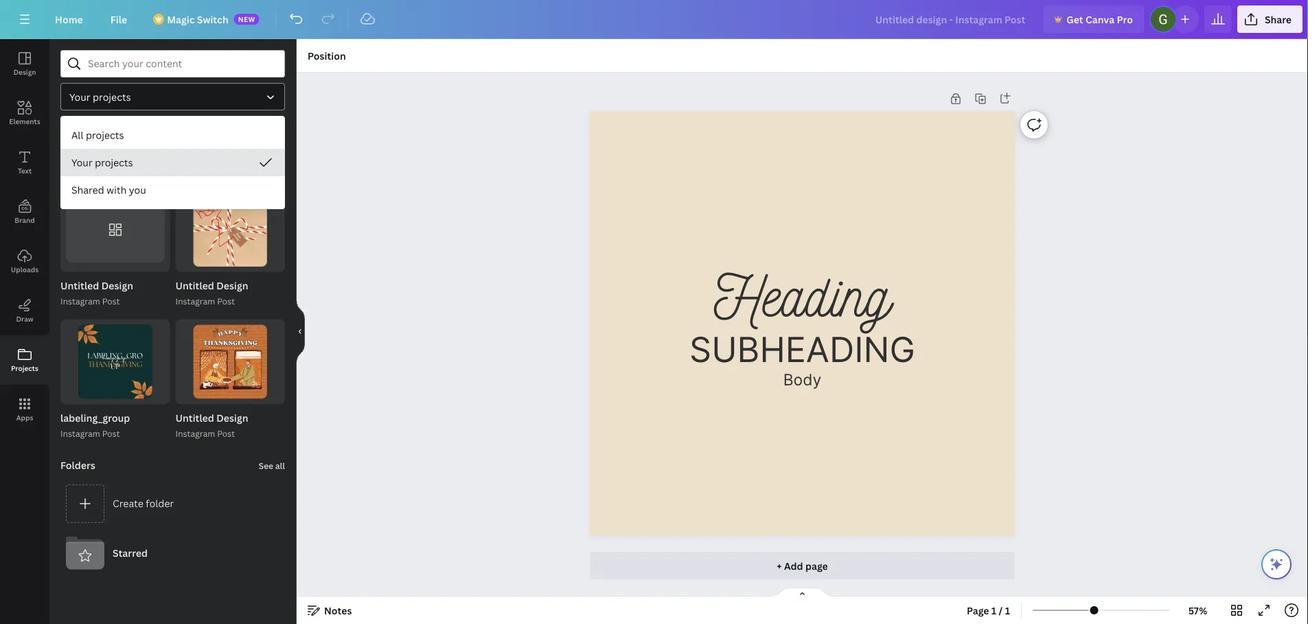 Task type: vqa. For each thing, say whether or not it's contained in the screenshot.
Pixelify image
no



Task type: describe. For each thing, give the bounding box(es) containing it.
create folder button
[[60, 479, 285, 529]]

post inside labeling_group instagram post
[[102, 428, 120, 440]]

text button
[[0, 138, 49, 187]]

file
[[110, 13, 127, 26]]

all button
[[60, 122, 120, 148]]

your inside select ownership filter button
[[69, 90, 90, 103]]

get canva pro button
[[1043, 5, 1144, 33]]

canva assistant image
[[1268, 557, 1285, 573]]

side panel tab list
[[0, 39, 49, 435]]

instagram inside labeling_group instagram post
[[60, 428, 100, 440]]

folders
[[60, 459, 95, 472]]

12
[[270, 259, 278, 269]]

your projects inside select ownership filter button
[[69, 90, 131, 103]]

+
[[777, 560, 782, 573]]

1 of 12
[[252, 259, 278, 269]]

brand button
[[0, 187, 49, 237]]

all projects button
[[60, 122, 285, 149]]

Search your content search field
[[88, 51, 276, 77]]

create folder
[[113, 498, 174, 511]]

your projects button
[[60, 149, 285, 176]]

projects for select ownership filter button
[[93, 90, 131, 103]]

subheading
[[689, 329, 915, 371]]

shared with you button
[[60, 176, 285, 204]]

labeling_group instagram post
[[60, 412, 130, 440]]

main menu bar
[[0, 0, 1308, 39]]

page
[[805, 560, 828, 573]]

design inside "button"
[[13, 67, 36, 77]]

57%
[[1188, 605, 1207, 618]]

see all for designs
[[259, 169, 285, 180]]

page
[[967, 605, 989, 618]]

page 1 / 1
[[967, 605, 1010, 618]]

switch
[[197, 13, 228, 26]]

starred button
[[60, 529, 285, 578]]

new
[[238, 14, 255, 24]]

add
[[784, 560, 803, 573]]

position
[[308, 49, 346, 62]]

home
[[55, 13, 83, 26]]

all for all
[[84, 128, 96, 141]]

get
[[1067, 13, 1083, 26]]

shared with you option
[[60, 176, 285, 204]]

show pages image
[[769, 588, 835, 599]]



Task type: locate. For each thing, give the bounding box(es) containing it.
share button
[[1237, 5, 1303, 33]]

post
[[102, 296, 120, 307], [217, 296, 235, 307], [102, 428, 120, 440], [217, 428, 235, 440]]

your
[[69, 90, 90, 103], [71, 156, 92, 169]]

0 vertical spatial see all button
[[257, 160, 286, 187]]

uploads button
[[0, 237, 49, 286]]

projects inside select ownership filter button
[[93, 90, 131, 103]]

1 all from the top
[[275, 169, 285, 180]]

notes button
[[302, 600, 357, 622]]

projects
[[93, 90, 131, 103], [86, 129, 124, 142], [95, 156, 133, 169]]

body
[[783, 371, 821, 390]]

see all
[[259, 169, 285, 180], [259, 461, 285, 472]]

file button
[[99, 5, 138, 33]]

all inside "button"
[[84, 128, 96, 141]]

magic switch
[[167, 13, 228, 26]]

select ownership filter list box
[[60, 122, 285, 204]]

create
[[113, 498, 143, 511]]

all projects
[[71, 129, 124, 142]]

1
[[252, 259, 256, 269], [991, 605, 997, 618], [1005, 605, 1010, 618]]

labeling_group
[[60, 412, 130, 425]]

0 vertical spatial projects
[[93, 90, 131, 103]]

1 vertical spatial your
[[71, 156, 92, 169]]

1 see from the top
[[259, 169, 273, 180]]

starred
[[113, 547, 148, 560]]

projects inside option
[[86, 129, 124, 142]]

+ add page button
[[590, 553, 1015, 580]]

group
[[60, 187, 170, 272], [60, 320, 170, 405], [175, 320, 285, 405]]

2 see from the top
[[259, 461, 273, 472]]

brand
[[15, 216, 35, 225]]

see all button for folders
[[257, 452, 286, 479]]

projects button
[[0, 336, 49, 385]]

apps button
[[0, 385, 49, 435]]

design
[[13, 67, 36, 77], [101, 280, 133, 293], [216, 280, 248, 293], [216, 412, 248, 425]]

0 vertical spatial your projects
[[69, 90, 131, 103]]

1 left of
[[252, 259, 256, 269]]

57% button
[[1176, 600, 1220, 622]]

projects
[[11, 364, 38, 373]]

home link
[[44, 5, 94, 33]]

+ add page
[[777, 560, 828, 573]]

2 horizontal spatial 1
[[1005, 605, 1010, 618]]

1 vertical spatial see all
[[259, 461, 285, 472]]

notes
[[324, 605, 352, 618]]

0 horizontal spatial 1
[[252, 259, 256, 269]]

projects up "all projects" at the top of the page
[[93, 90, 131, 103]]

all
[[275, 169, 285, 180], [275, 461, 285, 472]]

elements button
[[0, 89, 49, 138]]

apps
[[16, 413, 33, 423]]

1 horizontal spatial 1
[[991, 605, 997, 618]]

projects up designs
[[86, 129, 124, 142]]

projects for all projects button
[[86, 129, 124, 142]]

0 horizontal spatial all
[[71, 129, 83, 142]]

your inside button
[[71, 156, 92, 169]]

magic
[[167, 13, 195, 26]]

0 vertical spatial your
[[69, 90, 90, 103]]

shared with you
[[71, 184, 146, 197]]

all
[[84, 128, 96, 141], [71, 129, 83, 142]]

your projects
[[69, 90, 131, 103], [71, 156, 133, 169]]

1 see all button from the top
[[257, 160, 286, 187]]

designs
[[60, 167, 97, 180]]

projects up with
[[95, 156, 133, 169]]

all inside button
[[71, 129, 83, 142]]

Select ownership filter button
[[60, 83, 285, 111]]

/
[[999, 605, 1003, 618]]

all for all projects
[[71, 129, 83, 142]]

2 see all from the top
[[259, 461, 285, 472]]

1 left /
[[991, 605, 997, 618]]

draw button
[[0, 286, 49, 336]]

heading
[[714, 258, 891, 329]]

your projects up "all projects" at the top of the page
[[69, 90, 131, 103]]

2 vertical spatial projects
[[95, 156, 133, 169]]

1 inside group
[[252, 259, 256, 269]]

see all button
[[257, 160, 286, 187], [257, 452, 286, 479]]

1 vertical spatial see
[[259, 461, 273, 472]]

share
[[1265, 13, 1292, 26]]

folder
[[146, 498, 174, 511]]

uploads
[[11, 265, 39, 274]]

hide image
[[296, 299, 305, 365]]

position button
[[302, 45, 351, 67]]

Design title text field
[[864, 5, 1038, 33]]

see all button for designs
[[257, 160, 286, 187]]

projects inside "option"
[[95, 156, 133, 169]]

your projects inside your projects button
[[71, 156, 133, 169]]

canva
[[1086, 13, 1115, 26]]

your projects option
[[60, 149, 285, 176]]

get canva pro
[[1067, 13, 1133, 26]]

0 vertical spatial see all
[[259, 169, 285, 180]]

all for designs
[[275, 169, 285, 180]]

1 of 12 group
[[175, 187, 285, 272]]

2 see all button from the top
[[257, 452, 286, 479]]

elements
[[9, 117, 40, 126]]

0 vertical spatial all
[[275, 169, 285, 180]]

see all for folders
[[259, 461, 285, 472]]

1 right /
[[1005, 605, 1010, 618]]

untitled
[[60, 280, 99, 293], [175, 280, 214, 293], [175, 412, 214, 425]]

design button
[[0, 39, 49, 89]]

2 all from the top
[[275, 461, 285, 472]]

your up shared
[[71, 156, 92, 169]]

1 vertical spatial see all button
[[257, 452, 286, 479]]

1 vertical spatial projects
[[86, 129, 124, 142]]

untitled design group
[[60, 187, 170, 309], [175, 187, 285, 309], [175, 320, 285, 441]]

untitled design instagram post
[[60, 280, 133, 307], [175, 280, 248, 307], [175, 412, 248, 440]]

see for folders
[[259, 461, 273, 472]]

all projects option
[[60, 122, 285, 149]]

shared
[[71, 184, 104, 197]]

see for designs
[[259, 169, 273, 180]]

your projects down "all projects" at the top of the page
[[71, 156, 133, 169]]

labeling_group group
[[60, 320, 170, 441]]

your up all "button"
[[69, 90, 90, 103]]

of
[[258, 259, 268, 269]]

you
[[129, 184, 146, 197]]

1 vertical spatial all
[[275, 461, 285, 472]]

instagram
[[60, 296, 100, 307], [175, 296, 215, 307], [60, 428, 100, 440], [175, 428, 215, 440]]

pro
[[1117, 13, 1133, 26]]

text
[[18, 166, 32, 175]]

1 vertical spatial your projects
[[71, 156, 133, 169]]

1 see all from the top
[[259, 169, 285, 180]]

draw
[[16, 314, 33, 324]]

0 vertical spatial see
[[259, 169, 273, 180]]

all for folders
[[275, 461, 285, 472]]

1 horizontal spatial all
[[84, 128, 96, 141]]

with
[[107, 184, 127, 197]]

see
[[259, 169, 273, 180], [259, 461, 273, 472]]

heading subheading body
[[689, 258, 915, 390]]



